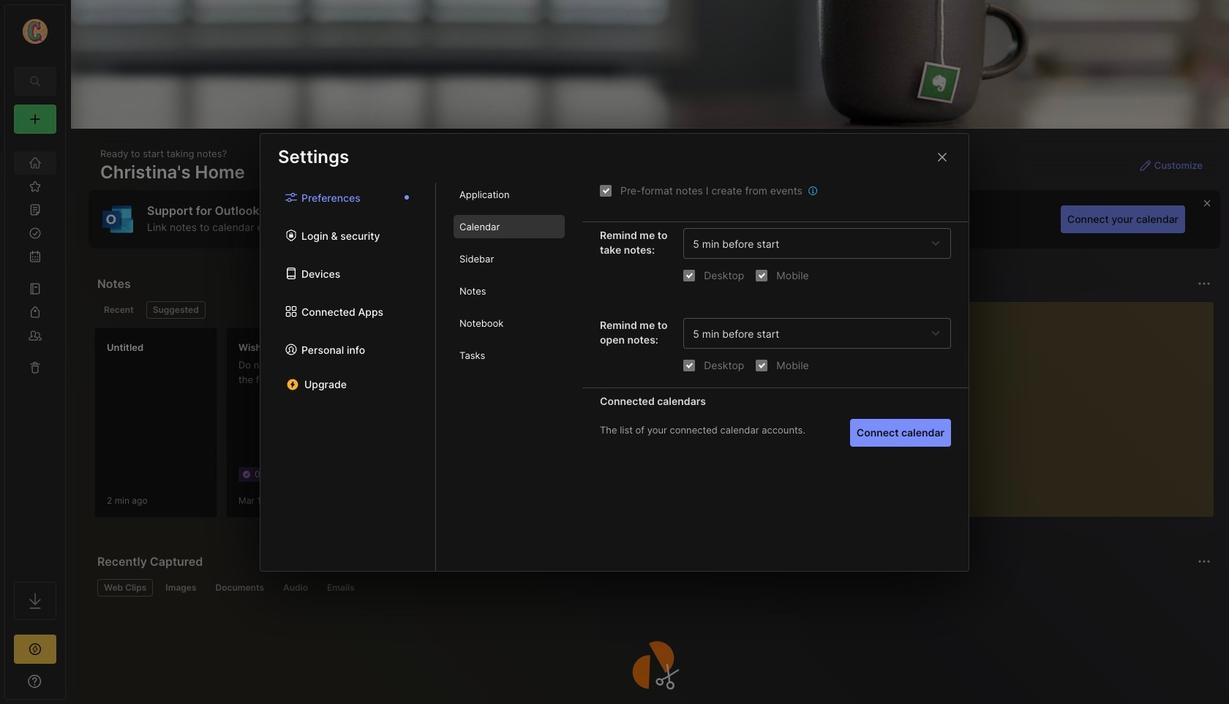Task type: vqa. For each thing, say whether or not it's contained in the screenshot.
close image
yes



Task type: locate. For each thing, give the bounding box(es) containing it.
tab
[[454, 183, 565, 206], [454, 215, 565, 239], [454, 247, 565, 271], [454, 280, 565, 303], [97, 302, 140, 319], [146, 302, 205, 319], [454, 312, 565, 335], [454, 344, 565, 367], [97, 580, 153, 597], [159, 580, 203, 597], [209, 580, 271, 597], [277, 580, 315, 597], [321, 580, 361, 597]]

row group
[[94, 328, 1148, 527]]

Remind me to take notes: text field
[[693, 237, 926, 250]]

close image
[[934, 148, 951, 166]]

upgrade image
[[26, 641, 44, 659]]

main element
[[0, 0, 70, 705]]

None checkbox
[[684, 270, 695, 281], [684, 360, 695, 371], [684, 270, 695, 281], [684, 360, 695, 371]]

Start writing… text field
[[866, 302, 1213, 506]]

None checkbox
[[600, 185, 612, 196], [756, 270, 768, 281], [756, 360, 768, 371], [600, 185, 612, 196], [756, 270, 768, 281], [756, 360, 768, 371]]

tab list
[[261, 183, 436, 571], [436, 183, 583, 571], [97, 302, 830, 319], [97, 580, 1209, 597]]

tree
[[5, 143, 65, 569]]

tree inside the main element
[[5, 143, 65, 569]]



Task type: describe. For each thing, give the bounding box(es) containing it.
Remind me to take notes: field
[[684, 228, 951, 259]]

Remind me to open notes: field
[[684, 318, 951, 349]]

Remind me to open notes: text field
[[693, 327, 926, 340]]

edit search image
[[26, 72, 44, 90]]

home image
[[28, 156, 42, 171]]



